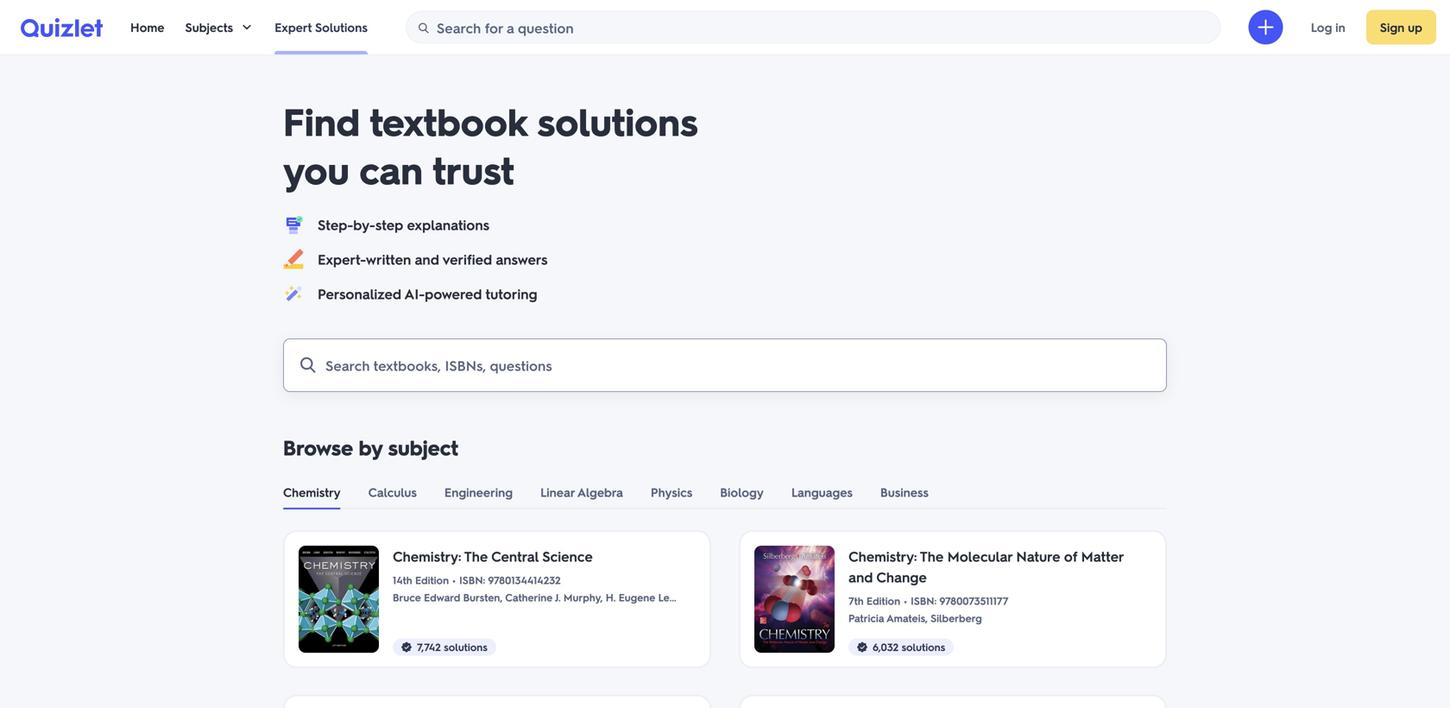 Task type: locate. For each thing, give the bounding box(es) containing it.
•
[[453, 573, 456, 587], [904, 594, 908, 608]]

search image right the solutions
[[417, 21, 431, 35]]

None field
[[284, 339, 1167, 391]]

step-by-step explanations
[[318, 215, 490, 234]]

0 horizontal spatial edition
[[415, 573, 449, 587]]

powered
[[425, 285, 482, 303]]

1 horizontal spatial chemistry:
[[849, 547, 918, 565]]

verified stamp image left 7,742
[[400, 640, 414, 654]]

chemistry: inside chemistry: the molecular nature of matter and change 7th edition • isbn: 9780073511177 patricia amateis, silberberg
[[849, 547, 918, 565]]

2 chemistry: from the left
[[849, 547, 918, 565]]

edition
[[415, 573, 449, 587], [867, 594, 901, 608]]

engineering tab
[[445, 475, 513, 509]]

woodward,
[[833, 591, 889, 604]]

0 vertical spatial isbn:
[[459, 573, 486, 587]]

1 horizontal spatial e.
[[941, 591, 949, 604]]

and inside chemistry: the molecular nature of matter and change 7th edition • isbn: 9780073511177 patricia amateis, silberberg
[[849, 568, 873, 586]]

e.
[[739, 591, 748, 604], [941, 591, 949, 604]]

1 vertical spatial edition
[[867, 594, 901, 608]]

the
[[464, 547, 488, 565], [920, 547, 944, 565]]

Search text field
[[437, 11, 1217, 44]]

1 horizontal spatial •
[[904, 594, 908, 608]]

stoltzfus,
[[750, 591, 796, 604]]

• up the edward
[[453, 573, 456, 587]]

1 vertical spatial and
[[849, 568, 873, 586]]

biology
[[720, 484, 764, 500]]

isbn:
[[459, 573, 486, 587], [911, 594, 937, 608]]

1 vertical spatial isbn:
[[911, 594, 937, 608]]

1 chemistry: from the left
[[393, 547, 462, 565]]

solutions
[[538, 96, 698, 146], [444, 640, 488, 654], [902, 640, 946, 654]]

and
[[415, 250, 439, 268], [849, 568, 873, 586]]

• inside chemistry: the central science 14th edition • isbn: 9780134414232 bruce edward bursten, catherine j. murphy, h. eugene lemay, matthew e. stoltzfus, patrick woodward, theodore e. brown
[[453, 573, 456, 587]]

chemistry: inside chemistry: the central science 14th edition • isbn: 9780134414232 bruce edward bursten, catherine j. murphy, h. eugene lemay, matthew e. stoltzfus, patrick woodward, theodore e. brown
[[393, 547, 462, 565]]

find textbook solutions you can trust
[[283, 96, 698, 194]]

bursten,
[[463, 591, 503, 604]]

9780073511177
[[940, 594, 1009, 608]]

edition up the edward
[[415, 573, 449, 587]]

isbn: up amateis,
[[911, 594, 937, 608]]

1 horizontal spatial edition
[[867, 594, 901, 608]]

the left central
[[464, 547, 488, 565]]

0 horizontal spatial solutions
[[444, 640, 488, 654]]

in
[[1336, 19, 1346, 35]]

9780134414232
[[488, 573, 561, 587]]

the up change
[[920, 547, 944, 565]]

linear
[[541, 484, 575, 500]]

7,742
[[417, 640, 441, 654]]

personalized
[[318, 285, 402, 303]]

chemistry: the molecular nature of matter and change 7th edition • isbn: 9780073511177 patricia amateis, silberberg
[[849, 547, 1124, 625]]

2 e. from the left
[[941, 591, 949, 604]]

0 horizontal spatial and
[[415, 250, 439, 268]]

and up personalized ai-powered tutoring
[[415, 250, 439, 268]]

and up woodward,
[[849, 568, 873, 586]]

0 horizontal spatial isbn:
[[459, 573, 486, 587]]

1 e. from the left
[[739, 591, 748, 604]]

verified stamp image
[[400, 640, 414, 654], [856, 640, 870, 654]]

6,032
[[873, 640, 899, 654]]

solutions inside find textbook solutions you can trust
[[538, 96, 698, 146]]

isbn: up bursten,
[[459, 573, 486, 587]]

search image for search textbooks, isbns, questions text box
[[298, 355, 319, 375]]

solutions for chemistry: the central science
[[444, 640, 488, 654]]

find
[[283, 96, 360, 146]]

2 quizlet image from the top
[[21, 18, 103, 37]]

verified stamp image for •
[[400, 640, 414, 654]]

1 horizontal spatial isbn:
[[911, 594, 937, 608]]

search image
[[417, 21, 431, 35], [298, 355, 319, 375]]

2 the from the left
[[920, 547, 944, 565]]

0 horizontal spatial verified stamp image
[[400, 640, 414, 654]]

subjects button
[[185, 0, 254, 54]]

linear algebra tab
[[541, 475, 623, 509]]

0 horizontal spatial •
[[453, 573, 456, 587]]

step
[[375, 215, 403, 234]]

patrick
[[798, 591, 831, 604]]

search image down q chat logo
[[298, 355, 319, 375]]

lemay,
[[659, 591, 692, 604]]

1 horizontal spatial search image
[[417, 21, 431, 35]]

1 vertical spatial •
[[904, 594, 908, 608]]

the inside chemistry: the central science 14th edition • isbn: 9780134414232 bruce edward bursten, catherine j. murphy, h. eugene lemay, matthew e. stoltzfus, patrick woodward, theodore e. brown
[[464, 547, 488, 565]]

chemistry tab
[[283, 475, 341, 509]]

ai-
[[404, 285, 425, 303]]

the inside chemistry: the molecular nature of matter and change 7th edition • isbn: 9780073511177 patricia amateis, silberberg
[[920, 547, 944, 565]]

log
[[1312, 19, 1333, 35]]

chemistry: the molecular nature of matter and change 7th edition by patricia amateis, silberberg image
[[755, 546, 835, 653]]

1 the from the left
[[464, 547, 488, 565]]

bruce
[[393, 591, 421, 604]]

business tab
[[881, 475, 929, 509]]

physics tab
[[651, 475, 693, 509]]

e. left brown
[[941, 591, 949, 604]]

2 verified stamp image from the left
[[856, 640, 870, 654]]

calculus
[[368, 484, 417, 500]]

0 horizontal spatial search image
[[298, 355, 319, 375]]

edward
[[424, 591, 461, 604]]

0 vertical spatial •
[[453, 573, 456, 587]]

tutoring
[[486, 285, 538, 303]]

nature
[[1017, 547, 1061, 565]]

• inside chemistry: the molecular nature of matter and change 7th edition • isbn: 9780073511177 patricia amateis, silberberg
[[904, 594, 908, 608]]

0 horizontal spatial the
[[464, 547, 488, 565]]

calculus tab
[[368, 475, 417, 509]]

tab list
[[269, 475, 1181, 509]]

1 horizontal spatial solutions
[[538, 96, 698, 146]]

answers
[[496, 250, 548, 268]]

1 quizlet image from the top
[[21, 17, 103, 37]]

home
[[130, 19, 165, 35]]

chemistry: up 14th
[[393, 547, 462, 565]]

0 vertical spatial and
[[415, 250, 439, 268]]

chemistry:
[[393, 547, 462, 565], [849, 547, 918, 565]]

7,742 solutions
[[417, 640, 488, 654]]

chemistry: the molecular nature of matter and change link
[[849, 546, 1138, 587]]

tab list containing chemistry
[[269, 475, 1181, 509]]

expert solutions image
[[283, 214, 304, 235]]

you
[[283, 144, 350, 194]]

isbn: inside chemistry: the molecular nature of matter and change 7th edition • isbn: 9780073511177 patricia amateis, silberberg
[[911, 594, 937, 608]]

1 horizontal spatial and
[[849, 568, 873, 586]]

molecular
[[948, 547, 1013, 565]]

2 horizontal spatial solutions
[[902, 640, 946, 654]]

expert-written and verified answers
[[318, 250, 548, 268]]

theodore
[[891, 591, 938, 604]]

trust
[[433, 144, 514, 194]]

0 horizontal spatial e.
[[739, 591, 748, 604]]

sign up
[[1381, 19, 1423, 35]]

matthew
[[695, 591, 736, 604]]

0 horizontal spatial chemistry:
[[393, 547, 462, 565]]

silberberg
[[931, 611, 982, 625]]

expert
[[275, 19, 312, 35]]

chemistry: the central science 14th edition • isbn: 9780134414232 bruce edward bursten, catherine j. murphy, h. eugene lemay, matthew e. stoltzfus, patrick woodward, theodore e. brown
[[393, 547, 983, 604]]

search image for search text box
[[417, 21, 431, 35]]

1 horizontal spatial the
[[920, 547, 944, 565]]

verified
[[443, 250, 492, 268]]

0 vertical spatial edition
[[415, 573, 449, 587]]

1 vertical spatial search image
[[298, 355, 319, 375]]

edition up 'patricia' on the right bottom of page
[[867, 594, 901, 608]]

chemistry: up change
[[849, 547, 918, 565]]

None search field
[[406, 11, 1222, 44]]

written
[[366, 250, 411, 268]]

the for isbn:
[[464, 547, 488, 565]]

biology tab
[[720, 475, 764, 509]]

explanations
[[407, 215, 490, 234]]

quizlet image
[[21, 17, 103, 37], [21, 18, 103, 37]]

expert-
[[318, 250, 366, 268]]

• up amateis,
[[904, 594, 908, 608]]

log in
[[1312, 19, 1346, 35]]

physics
[[651, 484, 693, 500]]

1 verified stamp image from the left
[[400, 640, 414, 654]]

e. right matthew
[[739, 591, 748, 604]]

0 vertical spatial search image
[[417, 21, 431, 35]]

verified stamp image left 6,032
[[856, 640, 870, 654]]

amateis,
[[887, 611, 928, 625]]

1 horizontal spatial verified stamp image
[[856, 640, 870, 654]]



Task type: vqa. For each thing, say whether or not it's contained in the screenshot.
the top image
no



Task type: describe. For each thing, give the bounding box(es) containing it.
j.
[[555, 591, 561, 604]]

murphy,
[[564, 591, 603, 604]]

create image
[[1256, 17, 1277, 38]]

chemistry
[[283, 484, 341, 500]]

languages tab
[[792, 475, 853, 509]]

edition inside chemistry: the molecular nature of matter and change 7th edition • isbn: 9780073511177 patricia amateis, silberberg
[[867, 594, 901, 608]]

engineering
[[445, 484, 513, 500]]

expert solutions
[[275, 19, 368, 35]]

6,032 solutions
[[873, 640, 946, 654]]

h.
[[606, 591, 616, 604]]

expert solutions link
[[275, 0, 368, 54]]

linear algebra
[[541, 484, 623, 500]]

languages
[[792, 484, 853, 500]]

isbn: inside chemistry: the central science 14th edition • isbn: 9780134414232 bruce edward bursten, catherine j. murphy, h. eugene lemay, matthew e. stoltzfus, patrick woodward, theodore e. brown
[[459, 573, 486, 587]]

eugene
[[619, 591, 656, 604]]

by-
[[353, 215, 375, 234]]

chemistry: for •
[[393, 547, 462, 565]]

sign
[[1381, 19, 1405, 35]]

catherine
[[505, 591, 553, 604]]

q chat logo image
[[283, 283, 304, 304]]

chemistry: the central science link
[[393, 546, 593, 566]]

textbook
[[370, 96, 527, 146]]

verified stamp image for and
[[856, 640, 870, 654]]

log in button
[[1298, 10, 1360, 44]]

Search textbooks, ISBNs, questions text field
[[298, 343, 1153, 388]]

matter
[[1082, 547, 1124, 565]]

patricia
[[849, 611, 885, 625]]

browse by subject
[[283, 434, 458, 461]]

14th
[[393, 573, 412, 587]]

science
[[542, 547, 593, 565]]

can
[[360, 144, 423, 194]]

browse
[[283, 434, 353, 461]]

Search field
[[407, 11, 1221, 44]]

personalized ai-powered tutoring
[[318, 285, 538, 303]]

subject
[[388, 434, 458, 461]]

chemistry: the central science 14th edition by bruce edward bursten, catherine j. murphy, h. eugene lemay, matthew e. stoltzfus, patrick woodward, theodore e. brown image
[[299, 546, 379, 653]]

business
[[881, 484, 929, 500]]

edition inside chemistry: the central science 14th edition • isbn: 9780134414232 bruce edward bursten, catherine j. murphy, h. eugene lemay, matthew e. stoltzfus, patrick woodward, theodore e. brown
[[415, 573, 449, 587]]

central
[[491, 547, 539, 565]]

caret down image
[[240, 20, 254, 34]]

writing image
[[283, 249, 304, 269]]

7th
[[849, 594, 864, 608]]

chemistry: for and
[[849, 547, 918, 565]]

step-
[[318, 215, 353, 234]]

change
[[877, 568, 927, 586]]

solutions for chemistry: the molecular nature of matter and change
[[902, 640, 946, 654]]

up
[[1409, 19, 1423, 35]]

by
[[359, 434, 383, 461]]

the for change
[[920, 547, 944, 565]]

brown
[[952, 591, 983, 604]]

home link
[[130, 0, 165, 54]]

of
[[1065, 547, 1078, 565]]

algebra
[[577, 484, 623, 500]]

sign up button
[[1367, 10, 1437, 44]]

solutions
[[315, 19, 368, 35]]

subjects
[[185, 19, 233, 35]]



